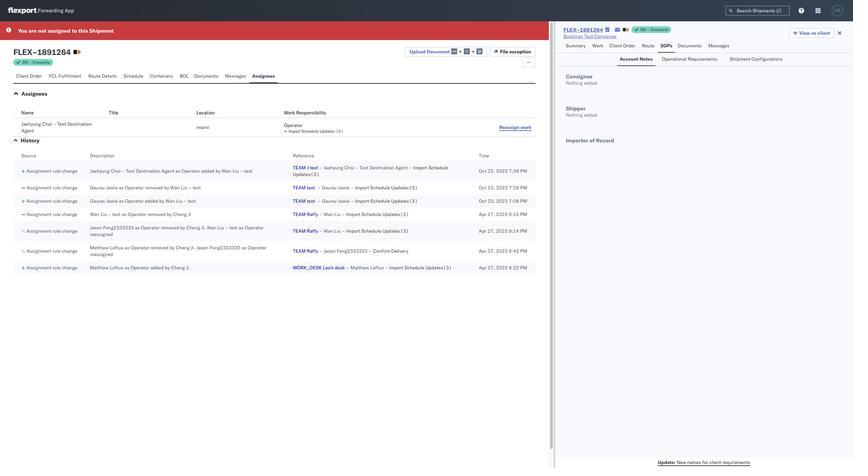 Task type: vqa. For each thing, say whether or not it's contained in the screenshot.
Airport
no



Task type: describe. For each thing, give the bounding box(es) containing it.
updates
[[320, 129, 335, 134]]

history
[[21, 137, 39, 144]]

summary
[[566, 43, 586, 49]]

1 horizontal spatial documents button
[[676, 40, 706, 53]]

change for jason feng2333333 as operator removed by cheng ji. wan liu - test as operator reassigned
[[62, 228, 77, 234]]

operational requirements button
[[660, 53, 724, 66]]

2023 for 7:28
[[496, 185, 508, 191]]

oct for oct 23, 2023 7:06 pm
[[479, 198, 487, 204]]

route details button
[[86, 70, 121, 83]]

nothing for shipper
[[566, 112, 583, 118]]

schedule button
[[121, 70, 147, 83]]

27, for apr 27, 2023 9:14 pm
[[488, 228, 495, 234]]

consignee nothing added.
[[566, 73, 599, 86]]

jaehyung for jaehyung choi - test destination agent as operator added by wan liu - test
[[90, 168, 110, 174]]

0 horizontal spatial messages button
[[222, 70, 250, 83]]

miami
[[197, 124, 209, 130]]

assignment rule change for gaurav jawla as operator added by wan liu - test
[[27, 198, 77, 204]]

assignment for matthew loftus as operator added by cheng ji
[[27, 265, 51, 271]]

assignment for matthew loftus as operator removed by cheng ji. jason feng2333333 as operator reassigned
[[27, 248, 51, 254]]

client inside "button"
[[818, 30, 831, 36]]

documents for leftmost documents button
[[194, 73, 218, 79]]

summary button
[[564, 40, 590, 53]]

removed for feng2333333
[[161, 225, 179, 231]]

work
[[521, 124, 532, 130]]

apr 27, 2023 9:15 pm
[[479, 211, 527, 217]]

2 horizontal spatial destination
[[370, 165, 394, 171]]

rule for gaurav jawla as operator removed by wan liu - test
[[53, 185, 61, 191]]

apr for apr 27, 2023 8:42 pm
[[479, 248, 487, 254]]

for
[[703, 459, 709, 465]]

forwarding app
[[38, 7, 74, 14]]

upload document button
[[405, 47, 487, 57]]

account notes
[[620, 56, 653, 62]]

route button
[[640, 40, 658, 53]]

fcl fulfillment button
[[46, 70, 86, 83]]

work_desk
[[293, 265, 322, 271]]

destination for jaehyung choi - test destination agent as operator added by wan liu - test
[[136, 168, 161, 174]]

2023 for 7:36
[[496, 168, 508, 174]]

assignment for jason feng2333333 as operator removed by cheng ji. wan liu - test as operator reassigned
[[27, 228, 51, 234]]

team for wan liu - test as operator removed by cheng ji
[[293, 211, 306, 217]]

0 vertical spatial consignee
[[595, 33, 617, 39]]

test inside jaehyung choi - test destination agent
[[57, 121, 66, 127]]

2 horizontal spatial jason
[[324, 248, 336, 254]]

rule for wan liu - test as operator removed by cheng ji
[[53, 211, 61, 217]]

oct 23, 2023 7:36 pm
[[479, 168, 528, 174]]

importer
[[566, 137, 589, 144]]

route for route details
[[88, 73, 101, 79]]

fcl fulfillment
[[49, 73, 81, 79]]

added. for consignee
[[584, 80, 599, 86]]

bookings test consignee
[[564, 33, 617, 39]]

client for rightmost client order button
[[610, 43, 622, 49]]

client for the bottom client order button
[[16, 73, 29, 79]]

cheng for jason feng2333333 as operator removed by cheng ji. wan liu - test as operator reassigned
[[186, 225, 200, 231]]

team raffy - jason feng2333333 - confirm delivery
[[293, 248, 409, 254]]

bookings test consignee link
[[564, 33, 617, 40]]

new
[[677, 459, 686, 465]]

this
[[78, 27, 88, 34]]

oct for oct 23, 2023 7:36 pm
[[479, 168, 487, 174]]

1 vertical spatial 1891264
[[37, 47, 71, 57]]

2023 for 7:06
[[496, 198, 508, 204]]

account
[[620, 56, 639, 62]]

apr for apr 27, 2023 9:14 pm
[[479, 228, 487, 234]]

flexport. image
[[8, 7, 38, 14]]

ji. for jason
[[191, 245, 195, 251]]

loftus for matthew loftus as operator added by cheng ji
[[110, 265, 123, 271]]

details
[[102, 73, 117, 79]]

upload document
[[410, 49, 450, 55]]

0 vertical spatial messages button
[[706, 40, 734, 53]]

0 vertical spatial dg
[[641, 27, 647, 32]]

bol
[[180, 73, 189, 79]]

added for wan
[[145, 198, 158, 204]]

removed down gaurav jawla as operator added by wan liu - test on the top
[[148, 211, 166, 217]]

1 vertical spatial client order button
[[13, 70, 46, 83]]

assignment rule change for jaehyung choi - test destination agent as operator added by wan liu - test
[[27, 168, 77, 174]]

raffy for test
[[307, 228, 318, 234]]

agent for jaehyung choi - test destination agent as operator added by wan liu - test
[[162, 168, 174, 174]]

apr for apr 27, 2023 8:22 pm
[[479, 265, 487, 271]]

2 horizontal spatial choi
[[345, 165, 354, 171]]

23, for oct 23, 2023 7:06 pm
[[488, 198, 495, 204]]

2023 for 9:14
[[496, 228, 508, 234]]

description
[[90, 153, 115, 159]]

bookings
[[564, 33, 583, 39]]

8:42
[[509, 248, 519, 254]]

gaurav jawla as operator added by wan liu - test
[[90, 198, 196, 204]]

0 horizontal spatial assignees button
[[21, 90, 47, 97]]

import inside import schedule updates(3)
[[414, 165, 428, 171]]

27, for apr 27, 2023 8:42 pm
[[488, 248, 495, 254]]

0 horizontal spatial documents button
[[192, 70, 222, 83]]

confirm
[[373, 248, 390, 254]]

delivery
[[392, 248, 409, 254]]

change for matthew loftus as operator added by cheng ji
[[62, 265, 77, 271]]

import schedule updates(3)
[[293, 165, 449, 177]]

you are not assigned to this shipment
[[18, 27, 114, 34]]

assignment for jaehyung choi - test destination agent as operator added by wan liu - test
[[27, 168, 51, 174]]

names
[[688, 459, 702, 465]]

jason inside jason feng2333333 as operator removed by cheng ji. wan liu - test as operator reassigned
[[90, 225, 102, 231]]

flex
[[13, 47, 32, 57]]

9:15
[[509, 211, 519, 217]]

team for jaehyung choi - test destination agent as operator added by wan liu - test
[[293, 165, 306, 171]]

assignment for wan liu - test as operator removed by cheng ji
[[27, 211, 51, 217]]

shipment configurations button
[[728, 53, 789, 66]]

assignment rule change for wan liu - test as operator removed by cheng ji
[[27, 211, 77, 217]]

raffy for operator
[[307, 248, 318, 254]]

ji. for wan
[[201, 225, 206, 231]]

schedule inside 'import schedule updates                (3)' button
[[302, 129, 319, 134]]

rule for matthew loftus as operator removed by cheng ji. jason feng2333333 as operator reassigned
[[53, 248, 61, 254]]

os
[[835, 8, 841, 13]]

1 horizontal spatial complete
[[651, 27, 669, 32]]

j
[[307, 165, 309, 171]]

work responsibility
[[284, 110, 326, 116]]

route for route
[[643, 43, 655, 49]]

sops button
[[658, 40, 676, 53]]

bol button
[[177, 70, 192, 83]]

desk
[[335, 265, 345, 271]]

jaehyung for jaehyung choi - test destination agent
[[21, 121, 41, 127]]

of
[[590, 137, 595, 144]]

import schedule updates                (3)
[[289, 129, 344, 134]]

shipment inside button
[[731, 56, 751, 62]]

app
[[65, 7, 74, 14]]

client order for rightmost client order button
[[610, 43, 636, 49]]

exception
[[510, 49, 532, 55]]

are
[[29, 27, 37, 34]]

cheng for matthew loftus as operator removed by cheng ji. jason feng2333333 as operator reassigned
[[176, 245, 190, 251]]

flex - 1891264
[[13, 47, 71, 57]]

- inside jaehyung choi - test destination agent
[[53, 121, 56, 127]]

matthew loftus as operator removed by cheng ji. jason feng2333333 as operator reassigned
[[90, 245, 267, 257]]

jaehyung choi - test destination agent
[[21, 121, 92, 134]]

assignment for gaurav jawla as operator removed by wan liu - test
[[27, 185, 51, 191]]

messages for messages button to the top
[[709, 43, 730, 49]]

liu inside jason feng2333333 as operator removed by cheng ji. wan liu - test as operator reassigned
[[218, 225, 224, 231]]

0 vertical spatial dg - complete
[[641, 27, 669, 32]]

apr 27, 2023 8:22 pm
[[479, 265, 527, 271]]

change for wan liu - test as operator removed by cheng ji
[[62, 211, 77, 217]]

added for cheng
[[151, 265, 164, 271]]

1 vertical spatial ji
[[186, 265, 189, 271]]

23, for oct 23, 2023 7:28 pm
[[488, 185, 495, 191]]

matthew for matthew loftus as operator removed by cheng ji. jason feng2333333 as operator reassigned
[[90, 245, 109, 251]]

change for jaehyung choi - test destination agent as operator added by wan liu - test
[[62, 168, 77, 174]]

1 horizontal spatial assignees button
[[250, 70, 278, 83]]

shipper
[[566, 105, 586, 112]]

update:
[[658, 459, 676, 465]]

updates(3) inside import schedule updates(3)
[[293, 171, 320, 177]]

Search Shipments (/) text field
[[726, 6, 790, 16]]

view as client
[[800, 30, 831, 36]]

document
[[427, 49, 450, 55]]

fulfillment
[[58, 73, 81, 79]]

gaurav jawla as operator removed by wan liu - test
[[90, 185, 201, 191]]

agent for jaehyung choi - test destination agent
[[21, 128, 34, 134]]

flex-
[[564, 26, 580, 33]]

containers
[[150, 73, 173, 79]]

team for jason feng2333333 as operator removed by cheng ji. wan liu - test as operator reassigned
[[293, 228, 306, 234]]

flex-1891264
[[564, 26, 603, 33]]

2023 for 8:42
[[496, 248, 508, 254]]

importer of record
[[566, 137, 615, 144]]

by for gaurav jawla as operator removed by wan liu - test
[[164, 185, 169, 191]]

0 horizontal spatial dg - complete
[[22, 60, 50, 65]]

assignment rule change for matthew loftus as operator removed by cheng ji. jason feng2333333 as operator reassigned
[[27, 248, 77, 254]]

choi for jaehyung choi - test destination agent as operator added by wan liu - test
[[111, 168, 121, 174]]

record
[[596, 137, 615, 144]]

time
[[479, 153, 489, 159]]

documents for the rightmost documents button
[[678, 43, 702, 49]]

9:14
[[509, 228, 519, 234]]

1 vertical spatial dg
[[22, 60, 28, 65]]

pm for oct 23, 2023 7:36 pm
[[521, 168, 528, 174]]

nothing for consignee
[[566, 80, 583, 86]]

removed for jawla
[[145, 185, 163, 191]]

source
[[21, 153, 36, 159]]

work button
[[590, 40, 607, 53]]

view
[[800, 30, 811, 36]]

forwarding app link
[[8, 7, 74, 14]]

2 horizontal spatial agent
[[396, 165, 408, 171]]

assignment for gaurav jawla as operator added by wan liu - test
[[27, 198, 51, 204]]

flex-1891264 link
[[564, 26, 603, 33]]

apr 27, 2023 9:14 pm
[[479, 228, 527, 234]]

title
[[109, 110, 118, 116]]

shipment configurations
[[731, 56, 783, 62]]

import inside button
[[289, 129, 301, 134]]

containers button
[[147, 70, 177, 83]]



Task type: locate. For each thing, give the bounding box(es) containing it.
2023 left 7:28
[[496, 185, 508, 191]]

change for gaurav jawla as operator added by wan liu - test
[[62, 198, 77, 204]]

0 horizontal spatial shipment
[[89, 27, 114, 34]]

pm for oct 23, 2023 7:28 pm
[[521, 185, 528, 191]]

assigned
[[48, 27, 71, 34]]

oct 23, 2023 7:06 pm
[[479, 198, 528, 204]]

team for gaurav jawla as operator added by wan liu - test
[[293, 198, 306, 204]]

1 horizontal spatial jason
[[197, 245, 209, 251]]

client order button up "account"
[[607, 40, 640, 53]]

schedule inside button
[[124, 73, 143, 79]]

0 vertical spatial oct
[[479, 168, 487, 174]]

documents button
[[676, 40, 706, 53], [192, 70, 222, 83]]

1 vertical spatial raffy
[[307, 228, 318, 234]]

order
[[624, 43, 636, 49], [30, 73, 42, 79]]

1 change from the top
[[62, 168, 77, 174]]

by for jason feng2333333 as operator removed by cheng ji. wan liu - test as operator reassigned
[[180, 225, 185, 231]]

1 horizontal spatial dg - complete
[[641, 27, 669, 32]]

responsibility
[[296, 110, 326, 116]]

2023 left 9:14
[[496, 228, 508, 234]]

removed inside matthew loftus as operator removed by cheng ji. jason feng2333333 as operator reassigned
[[151, 245, 169, 251]]

0 horizontal spatial messages
[[225, 73, 246, 79]]

4 assignment rule change from the top
[[27, 211, 77, 217]]

removed up gaurav jawla as operator added by wan liu - test on the top
[[145, 185, 163, 191]]

3 apr from the top
[[479, 248, 487, 254]]

1 vertical spatial team raffy - wan liu - import schedule updates(3)
[[293, 228, 409, 234]]

2023 left 7:06
[[496, 198, 508, 204]]

1 horizontal spatial client
[[610, 43, 622, 49]]

loftus
[[110, 245, 123, 251], [110, 265, 123, 271], [370, 265, 384, 271]]

work inside button
[[593, 43, 604, 49]]

1 nothing from the top
[[566, 80, 583, 86]]

rule for matthew loftus as operator added by cheng ji
[[53, 265, 61, 271]]

pm right 8:42
[[521, 248, 527, 254]]

1 horizontal spatial route
[[643, 43, 655, 49]]

1 vertical spatial nothing
[[566, 112, 583, 118]]

requirements
[[688, 56, 718, 62]]

0 horizontal spatial work
[[284, 110, 295, 116]]

2 horizontal spatial jaehyung
[[324, 165, 343, 171]]

0 horizontal spatial dg
[[22, 60, 28, 65]]

1 vertical spatial assignees
[[21, 90, 47, 97]]

2 team raffy - wan liu - import schedule updates(3) from the top
[[293, 228, 409, 234]]

work for work responsibility
[[284, 110, 295, 116]]

reassign work
[[500, 124, 532, 130]]

1 vertical spatial order
[[30, 73, 42, 79]]

0 horizontal spatial client
[[710, 459, 722, 465]]

reassign
[[500, 124, 520, 130]]

23, up oct 23, 2023 7:06 pm
[[488, 185, 495, 191]]

order for rightmost client order button
[[624, 43, 636, 49]]

pm right 9:14
[[521, 228, 527, 234]]

5 assignment from the top
[[27, 228, 51, 234]]

added. up shipper
[[584, 80, 599, 86]]

6 2023 from the top
[[496, 248, 508, 254]]

oct up apr 27, 2023 9:15 pm
[[479, 198, 487, 204]]

schedule inside import schedule updates(3)
[[429, 165, 449, 171]]

- inside jason feng2333333 as operator removed by cheng ji. wan liu - test as operator reassigned
[[225, 225, 228, 231]]

2 assignment from the top
[[27, 185, 51, 191]]

6 assignment rule change from the top
[[27, 248, 77, 254]]

2 change from the top
[[62, 185, 77, 191]]

documents button right bol
[[192, 70, 222, 83]]

added
[[201, 168, 215, 174], [145, 198, 158, 204], [151, 265, 164, 271]]

0 horizontal spatial documents
[[194, 73, 218, 79]]

pm right 8:22
[[521, 265, 527, 271]]

0 horizontal spatial agent
[[21, 128, 34, 134]]

2 team from the top
[[293, 185, 306, 191]]

team raffy - wan liu - import schedule updates(3)
[[293, 211, 409, 217], [293, 228, 409, 234]]

client right "view"
[[818, 30, 831, 36]]

client order button left fcl
[[13, 70, 46, 83]]

pm right 7:28
[[521, 185, 528, 191]]

apr down apr 27, 2023 8:42 pm
[[479, 265, 487, 271]]

0 vertical spatial reassigned
[[90, 231, 113, 237]]

0 horizontal spatial jaehyung
[[21, 121, 41, 127]]

pm right 7:36
[[521, 168, 528, 174]]

6 assignment from the top
[[27, 248, 51, 254]]

0 vertical spatial 1891264
[[580, 26, 603, 33]]

0 vertical spatial order
[[624, 43, 636, 49]]

1 team raffy - wan liu - import schedule updates(3) from the top
[[293, 211, 409, 217]]

1 added. from the top
[[584, 80, 599, 86]]

1 horizontal spatial dg
[[641, 27, 647, 32]]

1 vertical spatial added.
[[584, 112, 599, 118]]

jaehyung down "name"
[[21, 121, 41, 127]]

1 horizontal spatial shipment
[[731, 56, 751, 62]]

team test - gaurav jawla - import schedule updates(3) for oct 23, 2023 7:28 pm
[[293, 185, 418, 191]]

documents right bol button on the left top of page
[[194, 73, 218, 79]]

1 vertical spatial assignees button
[[21, 90, 47, 97]]

cheng up jason feng2333333 as operator removed by cheng ji. wan liu - test as operator reassigned
[[173, 211, 187, 217]]

liu
[[233, 168, 239, 174], [181, 185, 187, 191], [176, 198, 183, 204], [101, 211, 107, 217], [335, 211, 341, 217], [218, 225, 224, 231], [335, 228, 341, 234]]

6 team from the top
[[293, 248, 306, 254]]

removed
[[145, 185, 163, 191], [148, 211, 166, 217], [161, 225, 179, 231], [151, 245, 169, 251]]

oct 23, 2023 7:28 pm
[[479, 185, 528, 191]]

updates(3) for oct 23, 2023 7:06 pm
[[391, 198, 418, 204]]

client order left fcl
[[16, 73, 42, 79]]

operational requirements
[[662, 56, 718, 62]]

0 vertical spatial work
[[593, 43, 604, 49]]

1891264 up bookings test consignee
[[580, 26, 603, 33]]

1 horizontal spatial ji.
[[201, 225, 206, 231]]

8:22
[[509, 265, 519, 271]]

removed down jason feng2333333 as operator removed by cheng ji. wan liu - test as operator reassigned
[[151, 245, 169, 251]]

choi inside jaehyung choi - test destination agent
[[42, 121, 52, 127]]

change for gaurav jawla as operator removed by wan liu - test
[[62, 185, 77, 191]]

27, down apr 27, 2023 9:15 pm
[[488, 228, 495, 234]]

-
[[648, 27, 650, 32], [32, 47, 37, 57], [29, 60, 32, 65], [53, 121, 56, 127], [320, 165, 323, 171], [356, 165, 359, 171], [409, 165, 412, 171], [122, 168, 125, 174], [240, 168, 243, 174], [189, 185, 192, 191], [318, 185, 321, 191], [351, 185, 354, 191], [184, 198, 187, 204], [318, 198, 321, 204], [351, 198, 354, 204], [108, 211, 111, 217], [320, 211, 323, 217], [342, 211, 345, 217], [225, 225, 228, 231], [320, 228, 323, 234], [342, 228, 345, 234], [320, 248, 323, 254], [369, 248, 372, 254], [346, 265, 349, 271], [385, 265, 388, 271]]

operational
[[662, 56, 687, 62]]

added. down shipper
[[584, 112, 599, 118]]

order left fcl
[[30, 73, 42, 79]]

2 apr from the top
[[479, 228, 487, 234]]

jaehyung inside jaehyung choi - test destination agent
[[21, 121, 41, 127]]

1 horizontal spatial client order button
[[607, 40, 640, 53]]

assignment rule change for matthew loftus as operator added by cheng ji
[[27, 265, 77, 271]]

view as client button
[[790, 28, 835, 38]]

2 vertical spatial added
[[151, 265, 164, 271]]

0 horizontal spatial consignee
[[566, 73, 593, 80]]

test
[[585, 33, 593, 39], [57, 121, 66, 127], [360, 165, 369, 171], [126, 168, 135, 174]]

destination
[[67, 121, 92, 127], [370, 165, 394, 171], [136, 168, 161, 174]]

pm for apr 27, 2023 8:42 pm
[[521, 248, 527, 254]]

27, for apr 27, 2023 9:15 pm
[[488, 211, 495, 217]]

assignees button
[[250, 70, 278, 83], [21, 90, 47, 97]]

consignee down summary button
[[566, 73, 593, 80]]

0 horizontal spatial complete
[[33, 60, 50, 65]]

route
[[643, 43, 655, 49], [88, 73, 101, 79]]

ji
[[188, 211, 191, 217], [186, 265, 189, 271]]

work down bookings test consignee
[[593, 43, 604, 49]]

import schedule updates                (3) button
[[284, 129, 487, 134]]

as inside view as client "button"
[[812, 30, 817, 36]]

pm
[[521, 168, 528, 174], [521, 185, 528, 191], [521, 198, 528, 204], [521, 211, 527, 217], [521, 228, 527, 234], [521, 248, 527, 254], [521, 265, 527, 271]]

test inside jason feng2333333 as operator removed by cheng ji. wan liu - test as operator reassigned
[[230, 225, 238, 231]]

destination for jaehyung choi - test destination agent
[[67, 121, 92, 127]]

reassign work button
[[496, 122, 536, 132]]

0 horizontal spatial ji.
[[191, 245, 195, 251]]

by for matthew loftus as operator removed by cheng ji. jason feng2333333 as operator reassigned
[[170, 245, 175, 251]]

cheng down jason feng2333333 as operator removed by cheng ji. wan liu - test as operator reassigned
[[176, 245, 190, 251]]

1 vertical spatial shipment
[[731, 56, 751, 62]]

3 team from the top
[[293, 198, 306, 204]]

file
[[500, 49, 509, 55]]

0 vertical spatial team test - gaurav jawla - import schedule updates(3)
[[293, 185, 418, 191]]

3 23, from the top
[[488, 198, 495, 204]]

updates(3) for oct 23, 2023 7:28 pm
[[391, 185, 418, 191]]

ji up jason feng2333333 as operator removed by cheng ji. wan liu - test as operator reassigned
[[188, 211, 191, 217]]

2 2023 from the top
[[496, 185, 508, 191]]

1 reassigned from the top
[[90, 231, 113, 237]]

rule for jason feng2333333 as operator removed by cheng ji. wan liu - test as operator reassigned
[[53, 228, 61, 234]]

1 vertical spatial documents
[[194, 73, 218, 79]]

1 vertical spatial route
[[88, 73, 101, 79]]

27, up apr 27, 2023 8:22 pm
[[488, 248, 495, 254]]

team raffy - wan liu - import schedule updates(3) for apr 27, 2023 9:15 pm
[[293, 211, 409, 217]]

0 vertical spatial assignees
[[252, 73, 275, 79]]

order for the bottom client order button
[[30, 73, 42, 79]]

client right work button
[[610, 43, 622, 49]]

team raffy - wan liu - import schedule updates(3) for apr 27, 2023 9:14 pm
[[293, 228, 409, 234]]

gaurav
[[90, 185, 105, 191], [322, 185, 337, 191], [90, 198, 105, 204], [322, 198, 337, 204]]

complete up sops
[[651, 27, 669, 32]]

1 horizontal spatial jaehyung
[[90, 168, 110, 174]]

fcl
[[49, 73, 57, 79]]

ji.
[[201, 225, 206, 231], [191, 245, 195, 251]]

0 vertical spatial complete
[[651, 27, 669, 32]]

0 vertical spatial nothing
[[566, 80, 583, 86]]

loftus for matthew loftus as operator removed by cheng ji. jason feng2333333 as operator reassigned
[[110, 245, 123, 251]]

4 27, from the top
[[488, 265, 495, 271]]

consignee up work button
[[595, 33, 617, 39]]

1 23, from the top
[[488, 168, 495, 174]]

27, for apr 27, 2023 8:22 pm
[[488, 265, 495, 271]]

team test - gaurav jawla - import schedule updates(3) for oct 23, 2023 7:06 pm
[[293, 198, 418, 204]]

messages
[[709, 43, 730, 49], [225, 73, 246, 79]]

2023 for 9:15
[[496, 211, 508, 217]]

5 2023 from the top
[[496, 228, 508, 234]]

complete
[[651, 27, 669, 32], [33, 60, 50, 65]]

27, down apr 27, 2023 8:42 pm
[[488, 265, 495, 271]]

nothing inside consignee nothing added.
[[566, 80, 583, 86]]

4 assignment from the top
[[27, 211, 51, 217]]

notes
[[640, 56, 653, 62]]

by inside matthew loftus as operator removed by cheng ji. jason feng2333333 as operator reassigned
[[170, 245, 175, 251]]

2023 left 8:42
[[496, 248, 508, 254]]

client order for the bottom client order button
[[16, 73, 42, 79]]

2 vertical spatial raffy
[[307, 248, 318, 254]]

removed up matthew loftus as operator removed by cheng ji. jason feng2333333 as operator reassigned
[[161, 225, 179, 231]]

nothing inside shipper nothing added.
[[566, 112, 583, 118]]

3 change from the top
[[62, 198, 77, 204]]

order up "account"
[[624, 43, 636, 49]]

3 assignment rule change from the top
[[27, 198, 77, 204]]

added. for shipper
[[584, 112, 599, 118]]

ji. inside matthew loftus as operator removed by cheng ji. jason feng2333333 as operator reassigned
[[191, 245, 195, 251]]

1 horizontal spatial 1891264
[[580, 26, 603, 33]]

1 horizontal spatial client
[[818, 30, 831, 36]]

2 raffy from the top
[[307, 228, 318, 234]]

0 horizontal spatial choi
[[42, 121, 52, 127]]

added. inside shipper nothing added.
[[584, 112, 599, 118]]

1 team from the top
[[293, 165, 306, 171]]

assignment rule change for jason feng2333333 as operator removed by cheng ji. wan liu - test as operator reassigned
[[27, 228, 77, 234]]

2023 left 9:15
[[496, 211, 508, 217]]

3 assignment from the top
[[27, 198, 51, 204]]

jaehyung right "j"
[[324, 165, 343, 171]]

0 horizontal spatial client
[[16, 73, 29, 79]]

pm for apr 27, 2023 9:15 pm
[[521, 211, 527, 217]]

7 2023 from the top
[[496, 265, 508, 271]]

work for work
[[593, 43, 604, 49]]

agent inside jaehyung choi - test destination agent
[[21, 128, 34, 134]]

7 assignment from the top
[[27, 265, 51, 271]]

complete down flex - 1891264
[[33, 60, 50, 65]]

cheng down matthew loftus as operator removed by cheng ji. jason feng2333333 as operator reassigned
[[171, 265, 185, 271]]

cheng for matthew loftus as operator added by cheng ji
[[171, 265, 185, 271]]

0 vertical spatial shipment
[[89, 27, 114, 34]]

0 horizontal spatial route
[[88, 73, 101, 79]]

removed inside jason feng2333333 as operator removed by cheng ji. wan liu - test as operator reassigned
[[161, 225, 179, 231]]

pm right 7:06
[[521, 198, 528, 204]]

consignee inside consignee nothing added.
[[566, 73, 593, 80]]

0 vertical spatial raffy
[[307, 211, 318, 217]]

requirements
[[723, 459, 751, 465]]

0 vertical spatial documents button
[[676, 40, 706, 53]]

1 horizontal spatial consignee
[[595, 33, 617, 39]]

operator
[[284, 122, 303, 128], [182, 168, 200, 174], [125, 185, 144, 191], [125, 198, 144, 204], [128, 211, 147, 217], [141, 225, 160, 231], [245, 225, 264, 231], [131, 245, 149, 251], [248, 245, 267, 251], [131, 265, 149, 271]]

dg up route button
[[641, 27, 647, 32]]

nothing up shipper
[[566, 80, 583, 86]]

oct
[[479, 168, 487, 174], [479, 185, 487, 191], [479, 198, 487, 204]]

0 vertical spatial ji
[[188, 211, 191, 217]]

23, up apr 27, 2023 9:15 pm
[[488, 198, 495, 204]]

configurations
[[752, 56, 783, 62]]

1 vertical spatial client
[[710, 459, 722, 465]]

1 oct from the top
[[479, 168, 487, 174]]

7:06
[[509, 198, 519, 204]]

jaehyung
[[21, 121, 41, 127], [324, 165, 343, 171], [90, 168, 110, 174]]

feng2333333
[[103, 225, 134, 231], [210, 245, 241, 251], [337, 248, 368, 254]]

wan inside jason feng2333333 as operator removed by cheng ji. wan liu - test as operator reassigned
[[207, 225, 217, 231]]

0 horizontal spatial 1891264
[[37, 47, 71, 57]]

documents up operational requirements
[[678, 43, 702, 49]]

1 raffy from the top
[[307, 211, 318, 217]]

destination inside jaehyung choi - test destination agent
[[67, 121, 92, 127]]

apr down apr 27, 2023 9:15 pm
[[479, 228, 487, 234]]

work
[[593, 43, 604, 49], [284, 110, 295, 116]]

jason inside matthew loftus as operator removed by cheng ji. jason feng2333333 as operator reassigned
[[197, 245, 209, 251]]

apr down oct 23, 2023 7:06 pm
[[479, 211, 487, 217]]

4 2023 from the top
[[496, 211, 508, 217]]

1 vertical spatial work
[[284, 110, 295, 116]]

1 horizontal spatial feng2333333
[[210, 245, 241, 251]]

7 change from the top
[[62, 265, 77, 271]]

1 27, from the top
[[488, 211, 495, 217]]

3 oct from the top
[[479, 198, 487, 204]]

client down flex
[[16, 73, 29, 79]]

2 nothing from the top
[[566, 112, 583, 118]]

location
[[197, 110, 215, 116]]

1 rule from the top
[[53, 168, 61, 174]]

4 apr from the top
[[479, 265, 487, 271]]

1 assignment rule change from the top
[[27, 168, 77, 174]]

matthew for matthew loftus as operator added by cheng ji
[[90, 265, 109, 271]]

4 change from the top
[[62, 211, 77, 217]]

route left details
[[88, 73, 101, 79]]

pm for apr 27, 2023 8:22 pm
[[521, 265, 527, 271]]

work left the responsibility
[[284, 110, 295, 116]]

2 vertical spatial oct
[[479, 198, 487, 204]]

pm right 9:15
[[521, 211, 527, 217]]

updates(3) for apr 27, 2023 9:15 pm
[[383, 211, 409, 217]]

cheng up matthew loftus as operator removed by cheng ji. jason feng2333333 as operator reassigned
[[186, 225, 200, 231]]

apr up apr 27, 2023 8:22 pm
[[479, 248, 487, 254]]

3 2023 from the top
[[496, 198, 508, 204]]

2023 for 8:22
[[496, 265, 508, 271]]

0 horizontal spatial order
[[30, 73, 42, 79]]

apr for apr 27, 2023 9:15 pm
[[479, 211, 487, 217]]

oct for oct 23, 2023 7:28 pm
[[479, 185, 487, 191]]

5 team from the top
[[293, 228, 306, 234]]

0 vertical spatial 23,
[[488, 168, 495, 174]]

0 horizontal spatial assignees
[[21, 90, 47, 97]]

dg - complete down flex - 1891264
[[22, 60, 50, 65]]

1 vertical spatial 23,
[[488, 185, 495, 191]]

jaehyung down the description
[[90, 168, 110, 174]]

work_desk leo's desk - matthew loftus - import schedule updates(3)
[[293, 265, 452, 271]]

matthew inside matthew loftus as operator removed by cheng ji. jason feng2333333 as operator reassigned
[[90, 245, 109, 251]]

23, down time
[[488, 168, 495, 174]]

0 horizontal spatial client order button
[[13, 70, 46, 83]]

dg
[[641, 27, 647, 32], [22, 60, 28, 65]]

0 vertical spatial documents
[[678, 43, 702, 49]]

2 horizontal spatial feng2333333
[[337, 248, 368, 254]]

change for matthew loftus as operator removed by cheng ji. jason feng2333333 as operator reassigned
[[62, 248, 77, 254]]

4 rule from the top
[[53, 211, 61, 217]]

1 vertical spatial client order
[[16, 73, 42, 79]]

added. inside consignee nothing added.
[[584, 80, 599, 86]]

1891264 down assigned
[[37, 47, 71, 57]]

2 team test - gaurav jawla - import schedule updates(3) from the top
[[293, 198, 418, 204]]

team for gaurav jawla as operator removed by wan liu - test
[[293, 185, 306, 191]]

route details
[[88, 73, 117, 79]]

file exception button
[[490, 47, 536, 57], [490, 47, 536, 57]]

ji. inside jason feng2333333 as operator removed by cheng ji. wan liu - test as operator reassigned
[[201, 225, 206, 231]]

ji down matthew loftus as operator removed by cheng ji. jason feng2333333 as operator reassigned
[[186, 265, 189, 271]]

1 vertical spatial client
[[16, 73, 29, 79]]

not
[[38, 27, 47, 34]]

4 team from the top
[[293, 211, 306, 217]]

file exception
[[500, 49, 532, 55]]

2 oct from the top
[[479, 185, 487, 191]]

jaehyung choi - test destination agent as operator added by wan liu - test
[[90, 168, 253, 174]]

update: new names for client requirements
[[658, 459, 751, 465]]

test
[[310, 165, 318, 171], [244, 168, 253, 174], [193, 185, 201, 191], [307, 185, 315, 191], [188, 198, 196, 204], [307, 198, 315, 204], [112, 211, 121, 217], [230, 225, 238, 231]]

sops
[[661, 43, 673, 49]]

dg - complete up route button
[[641, 27, 669, 32]]

upload
[[410, 49, 426, 55]]

1 horizontal spatial messages
[[709, 43, 730, 49]]

client
[[818, 30, 831, 36], [710, 459, 722, 465]]

nothing down shipper
[[566, 112, 583, 118]]

0 horizontal spatial client order
[[16, 73, 42, 79]]

oct up oct 23, 2023 7:06 pm
[[479, 185, 487, 191]]

cheng inside matthew loftus as operator removed by cheng ji. jason feng2333333 as operator reassigned
[[176, 245, 190, 251]]

27, down oct 23, 2023 7:06 pm
[[488, 211, 495, 217]]

rule for jaehyung choi - test destination agent as operator added by wan liu - test
[[53, 168, 61, 174]]

1 horizontal spatial client order
[[610, 43, 636, 49]]

1 horizontal spatial messages button
[[706, 40, 734, 53]]

os button
[[830, 3, 846, 18]]

feng2333333 inside jason feng2333333 as operator removed by cheng ji. wan liu - test as operator reassigned
[[103, 225, 134, 231]]

3 raffy from the top
[[307, 248, 318, 254]]

messages button
[[706, 40, 734, 53], [222, 70, 250, 83]]

1 horizontal spatial documents
[[678, 43, 702, 49]]

3 27, from the top
[[488, 248, 495, 254]]

1 vertical spatial complete
[[33, 60, 50, 65]]

2 assignment rule change from the top
[[27, 185, 77, 191]]

reassigned inside matthew loftus as operator removed by cheng ji. jason feng2333333 as operator reassigned
[[90, 251, 113, 257]]

2 rule from the top
[[53, 185, 61, 191]]

forwarding
[[38, 7, 63, 14]]

1 vertical spatial oct
[[479, 185, 487, 191]]

oct down time
[[479, 168, 487, 174]]

shipment right this
[[89, 27, 114, 34]]

1 vertical spatial consignee
[[566, 73, 593, 80]]

0 vertical spatial assignees button
[[250, 70, 278, 83]]

0 vertical spatial client order
[[610, 43, 636, 49]]

6 change from the top
[[62, 248, 77, 254]]

2 reassigned from the top
[[90, 251, 113, 257]]

pm for apr 27, 2023 9:14 pm
[[521, 228, 527, 234]]

team for matthew loftus as operator removed by cheng ji. jason feng2333333 as operator reassigned
[[293, 248, 306, 254]]

updates(3)
[[293, 171, 320, 177], [391, 185, 418, 191], [391, 198, 418, 204], [383, 211, 409, 217], [383, 228, 409, 234], [426, 265, 452, 271]]

shipper nothing added.
[[566, 105, 599, 118]]

2 27, from the top
[[488, 228, 495, 234]]

7 rule from the top
[[53, 265, 61, 271]]

1 horizontal spatial assignees
[[252, 73, 275, 79]]

loftus inside matthew loftus as operator removed by cheng ji. jason feng2333333 as operator reassigned
[[110, 245, 123, 251]]

5 rule from the top
[[53, 228, 61, 234]]

by inside jason feng2333333 as operator removed by cheng ji. wan liu - test as operator reassigned
[[180, 225, 185, 231]]

1 horizontal spatial choi
[[111, 168, 121, 174]]

cheng inside jason feng2333333 as operator removed by cheng ji. wan liu - test as operator reassigned
[[186, 225, 200, 231]]

shipment
[[89, 27, 114, 34], [731, 56, 751, 62]]

by for matthew loftus as operator added by cheng ji
[[165, 265, 170, 271]]

shipment left configurations
[[731, 56, 751, 62]]

removed for loftus
[[151, 245, 169, 251]]

reassigned inside jason feng2333333 as operator removed by cheng ji. wan liu - test as operator reassigned
[[90, 231, 113, 237]]

3 rule from the top
[[53, 198, 61, 204]]

1 2023 from the top
[[496, 168, 508, 174]]

0 horizontal spatial jason
[[90, 225, 102, 231]]

client order up "account"
[[610, 43, 636, 49]]

by for gaurav jawla as operator added by wan liu - test
[[159, 198, 164, 204]]

client order
[[610, 43, 636, 49], [16, 73, 42, 79]]

(3)
[[336, 129, 344, 134]]

1 apr from the top
[[479, 211, 487, 217]]

team j test - jaehyung choi - test destination agent -
[[293, 165, 412, 171]]

documents button up operational requirements
[[676, 40, 706, 53]]

import
[[289, 129, 301, 134], [414, 165, 428, 171], [355, 185, 369, 191], [355, 198, 369, 204], [347, 211, 361, 217], [347, 228, 361, 234], [390, 265, 404, 271]]

client right for
[[710, 459, 722, 465]]

1 horizontal spatial order
[[624, 43, 636, 49]]

23,
[[488, 168, 495, 174], [488, 185, 495, 191], [488, 198, 495, 204]]

2 23, from the top
[[488, 185, 495, 191]]

jason feng2333333 as operator removed by cheng ji. wan liu - test as operator reassigned
[[90, 225, 264, 237]]

apr 27, 2023 8:42 pm
[[479, 248, 527, 254]]

1 vertical spatial dg - complete
[[22, 60, 50, 65]]

2023 left 8:22
[[496, 265, 508, 271]]

2023 left 7:36
[[496, 168, 508, 174]]

reference
[[293, 153, 314, 159]]

feng2333333 inside matthew loftus as operator removed by cheng ji. jason feng2333333 as operator reassigned
[[210, 245, 241, 251]]

2 added. from the top
[[584, 112, 599, 118]]

0 vertical spatial route
[[643, 43, 655, 49]]

23, for oct 23, 2023 7:36 pm
[[488, 168, 495, 174]]

6 rule from the top
[[53, 248, 61, 254]]

pm for oct 23, 2023 7:06 pm
[[521, 198, 528, 204]]

0 vertical spatial messages
[[709, 43, 730, 49]]

7 assignment rule change from the top
[[27, 265, 77, 271]]

0 vertical spatial added
[[201, 168, 215, 174]]

5 change from the top
[[62, 228, 77, 234]]

1 assignment from the top
[[27, 168, 51, 174]]

messages for left messages button
[[225, 73, 246, 79]]

dg down flex
[[22, 60, 28, 65]]

choi for jaehyung choi - test destination agent
[[42, 121, 52, 127]]

updates(3) for apr 27, 2023 9:14 pm
[[383, 228, 409, 234]]

27,
[[488, 211, 495, 217], [488, 228, 495, 234], [488, 248, 495, 254], [488, 265, 495, 271]]

route up notes
[[643, 43, 655, 49]]

assignees
[[252, 73, 275, 79], [21, 90, 47, 97]]

5 assignment rule change from the top
[[27, 228, 77, 234]]

to
[[72, 27, 77, 34]]

rule for gaurav jawla as operator added by wan liu - test
[[53, 198, 61, 204]]

1 team test - gaurav jawla - import schedule updates(3) from the top
[[293, 185, 418, 191]]



